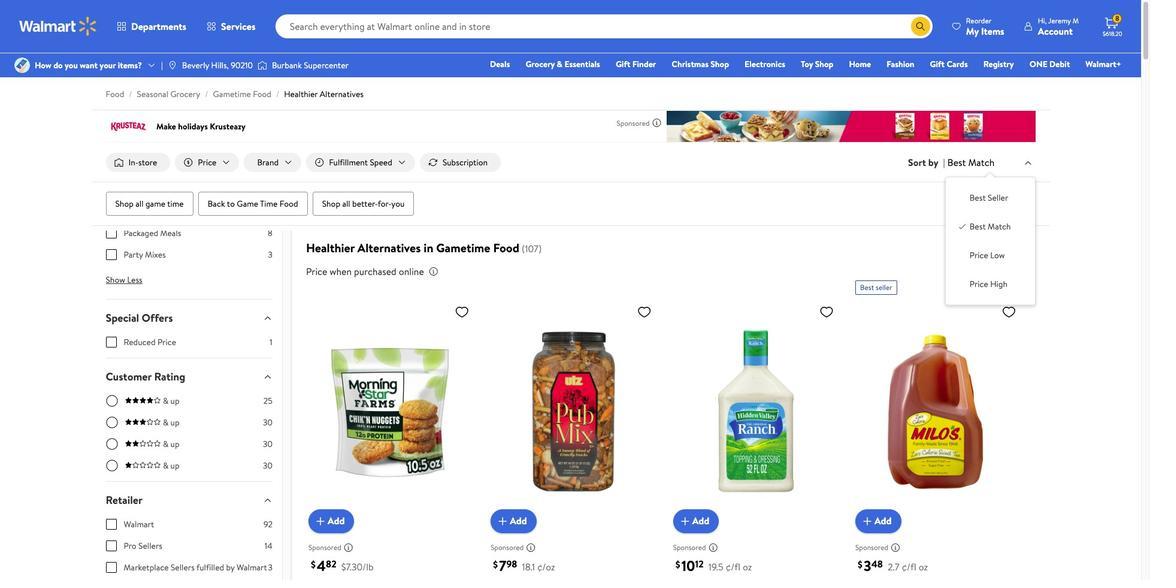 Task type: describe. For each thing, give the bounding box(es) containing it.
customer
[[106, 369, 152, 384]]

gametime food link
[[213, 88, 271, 100]]

0 horizontal spatial |
[[161, 59, 163, 71]]

subscription button
[[420, 153, 501, 172]]

| inside sort and filter section element
[[944, 156, 946, 169]]

reduced price
[[124, 336, 176, 348]]

 image for how
[[14, 58, 30, 73]]

best match button
[[946, 155, 1036, 170]]

do
[[53, 59, 63, 71]]

brand
[[257, 156, 279, 168]]

hi,
[[1038, 15, 1047, 25]]

jeremy
[[1049, 15, 1071, 25]]

electronics link
[[740, 58, 791, 71]]

shop inside toy shop link
[[815, 58, 834, 70]]

food link
[[106, 88, 124, 100]]

sort by |
[[909, 156, 946, 169]]

registry
[[984, 58, 1014, 70]]

best match inside best match dropdown button
[[948, 156, 995, 169]]

toy shop
[[801, 58, 834, 70]]

hills,
[[211, 59, 229, 71]]

price for price when purchased online
[[306, 265, 327, 278]]

$ for 10
[[676, 558, 681, 571]]

add button for 7
[[491, 509, 537, 533]]

grocery & essentials
[[526, 58, 600, 70]]

departments button
[[107, 12, 197, 41]]

sponsored down gift finder link
[[617, 118, 650, 128]]

want
[[80, 59, 98, 71]]

marketplace sellers fulfilled by walmart 3
[[124, 562, 273, 574]]

less
[[127, 274, 143, 286]]

ad disclaimer and feedback image
[[344, 543, 353, 552]]

best inside dropdown button
[[948, 156, 966, 169]]

healthier alternatives in gametime food (107)
[[306, 240, 542, 256]]

3 left 2.7
[[864, 555, 872, 576]]

reorder my items
[[967, 15, 1005, 37]]

walmart image
[[19, 17, 97, 36]]

¢/oz
[[538, 560, 555, 573]]

home
[[849, 58, 871, 70]]

price for price low
[[970, 249, 989, 261]]

add button for 10
[[673, 509, 719, 533]]

up for 1 out of 5 stars and up, 30 items option
[[171, 460, 180, 472]]

add to favorites list, hidden valley gluten free keto-friendly original ranch salad dressing and topping, 52 fl oz image
[[820, 304, 834, 319]]

price down offers
[[158, 336, 176, 348]]

special offers tab
[[96, 300, 282, 336]]

option group inside sort and filter section element
[[956, 187, 1026, 295]]

show
[[106, 274, 125, 286]]

your
[[100, 59, 116, 71]]

all for game
[[136, 198, 144, 210]]

best left seller
[[970, 192, 986, 204]]

0 horizontal spatial grocery
[[170, 88, 200, 100]]

fulfilled
[[197, 562, 224, 574]]

one
[[1030, 58, 1048, 70]]

90210
[[231, 59, 253, 71]]

brand button
[[244, 153, 302, 172]]

30 for '3 out of 5 stars and up, 30 items' option
[[263, 417, 273, 429]]

back to game time food
[[208, 198, 298, 210]]

hidden valley gluten free keto-friendly original ranch salad dressing and topping, 52 fl oz image
[[673, 300, 839, 524]]

3 inside product category group
[[268, 249, 273, 261]]

add to cart image for milo's famous sugar free, zero calorie sweet tea, 128 fl oz jug image
[[861, 514, 875, 528]]

sponsored for 4
[[309, 542, 342, 553]]

in
[[424, 240, 434, 256]]

add to favorites list, morningstar farms original meatless chicken nuggets, 10.5 oz (frozen) image
[[455, 304, 469, 319]]

burbank
[[272, 59, 302, 71]]

one debit
[[1030, 58, 1071, 70]]

deals
[[490, 58, 510, 70]]

search icon image
[[916, 22, 926, 31]]

walmart+
[[1086, 58, 1122, 70]]

seller
[[988, 192, 1009, 204]]

walmart+ link
[[1081, 58, 1127, 71]]

add to cart image for 10
[[678, 514, 693, 528]]

best right best match option
[[970, 221, 986, 233]]

1 out of 5 stars and up, 30 items radio
[[106, 460, 118, 472]]

$7.30/lb
[[341, 560, 374, 573]]

 image for beverly
[[168, 61, 177, 70]]

back
[[208, 198, 225, 210]]

party mixes
[[124, 249, 166, 261]]

low
[[991, 249, 1005, 261]]

game
[[237, 198, 258, 210]]

gift cards link
[[925, 58, 974, 71]]

burbank supercenter
[[272, 59, 349, 71]]

0 vertical spatial you
[[65, 59, 78, 71]]

supercenter
[[304, 59, 349, 71]]

speed
[[370, 156, 392, 168]]

sponsored for 7
[[491, 542, 524, 553]]

retailer group
[[106, 518, 273, 580]]

account
[[1038, 24, 1073, 37]]

toy
[[801, 58, 813, 70]]

7
[[499, 555, 507, 576]]

services button
[[197, 12, 266, 41]]

how do you want your items?
[[35, 59, 142, 71]]

$ 7 98 18.1 ¢/oz
[[493, 555, 555, 576]]

Walmart Site-Wide search field
[[275, 14, 933, 38]]

fashion
[[887, 58, 915, 70]]

electronics
[[745, 58, 786, 70]]

25
[[264, 395, 273, 407]]

& up for 2 out of 5 stars and up, 30 items option
[[163, 438, 180, 450]]

match inside dropdown button
[[969, 156, 995, 169]]

& for 4 out of 5 stars and up, 25 items radio
[[163, 395, 169, 407]]

show less
[[106, 274, 143, 286]]

better-
[[352, 198, 378, 210]]

add for 7
[[510, 514, 527, 528]]

product category group
[[106, 0, 273, 270]]

in-
[[129, 156, 138, 168]]

meals
[[160, 227, 181, 239]]

1 horizontal spatial gametime
[[436, 240, 491, 256]]

& for '3 out of 5 stars and up, 30 items' option
[[163, 417, 169, 429]]

add to cart image for 7
[[496, 514, 510, 528]]

fulfillment
[[329, 156, 368, 168]]

shop inside shop all better-for-you link
[[322, 198, 340, 210]]

19.5
[[709, 560, 724, 573]]

services
[[221, 20, 256, 33]]

customer rating button
[[96, 358, 282, 395]]

seasonal
[[137, 88, 168, 100]]

purchased
[[354, 265, 397, 278]]

$618.20
[[1103, 29, 1123, 38]]

grocery & essentials link
[[520, 58, 606, 71]]

best match inside option group
[[970, 221, 1011, 233]]

sellers for marketplace
[[171, 562, 195, 574]]

oz for 3
[[919, 560, 928, 573]]

in-store
[[129, 156, 157, 168]]

price high
[[970, 278, 1008, 290]]

8 for 8 $618.20
[[1116, 13, 1120, 23]]

4 add button from the left
[[856, 509, 902, 533]]

reduced
[[124, 336, 156, 348]]

finder
[[633, 58, 656, 70]]

grocery inside grocery & essentials link
[[526, 58, 555, 70]]

time
[[167, 198, 184, 210]]

morningstar farms original meatless chicken nuggets, 10.5 oz (frozen) image
[[309, 300, 474, 524]]



Task type: locate. For each thing, give the bounding box(es) containing it.
up for '3 out of 5 stars and up, 30 items' option
[[171, 417, 180, 429]]

0 horizontal spatial gametime
[[213, 88, 251, 100]]

1 horizontal spatial sellers
[[171, 562, 195, 574]]

$ for 7
[[493, 558, 498, 571]]

retailer button
[[96, 482, 282, 518]]

shop left better-
[[322, 198, 340, 210]]

92
[[264, 518, 273, 530]]

| right sort
[[944, 156, 946, 169]]

fashion link
[[882, 58, 920, 71]]

grocery
[[526, 58, 555, 70], [170, 88, 200, 100]]

you right better-
[[392, 198, 405, 210]]

price left high
[[970, 278, 989, 290]]

0 vertical spatial match
[[969, 156, 995, 169]]

¢/fl for 3
[[902, 560, 917, 573]]

0 vertical spatial walmart
[[124, 518, 154, 530]]

0 horizontal spatial by
[[226, 562, 235, 574]]

0 vertical spatial alternatives
[[320, 88, 364, 100]]

1 oz from the left
[[743, 560, 752, 573]]

0 vertical spatial grocery
[[526, 58, 555, 70]]

30 for 1 out of 5 stars and up, 30 items option
[[263, 460, 273, 472]]

1 horizontal spatial walmart
[[237, 562, 267, 574]]

show less button
[[96, 270, 152, 290]]

1 vertical spatial by
[[226, 562, 235, 574]]

match up best seller
[[969, 156, 995, 169]]

food
[[106, 88, 124, 100], [253, 88, 271, 100], [280, 198, 298, 210], [493, 240, 520, 256]]

christmas
[[672, 58, 709, 70]]

1 vertical spatial you
[[392, 198, 405, 210]]

None checkbox
[[106, 228, 117, 239], [106, 249, 117, 260], [106, 519, 117, 530], [106, 541, 117, 551], [106, 562, 117, 573], [106, 228, 117, 239], [106, 249, 117, 260], [106, 519, 117, 530], [106, 541, 117, 551], [106, 562, 117, 573]]

healthier alternatives link
[[284, 88, 364, 100]]

best seller
[[970, 192, 1009, 204]]

add button up 98 at bottom
[[491, 509, 537, 533]]

0 horizontal spatial 8
[[268, 227, 273, 239]]

2 oz from the left
[[919, 560, 928, 573]]

packaged
[[124, 227, 158, 239]]

oz for 10
[[743, 560, 752, 573]]

for-
[[378, 198, 392, 210]]

price inside dropdown button
[[198, 156, 217, 168]]

sellers for pro
[[138, 540, 162, 552]]

beverly hills, 90210
[[182, 59, 253, 71]]

option group
[[956, 187, 1026, 295]]

1 horizontal spatial by
[[929, 156, 939, 169]]

/ down burbank
[[276, 88, 279, 100]]

gametime right in
[[436, 240, 491, 256]]

milo's famous sugar free, zero calorie sweet tea, 128 fl oz jug image
[[856, 300, 1021, 524]]

0 vertical spatial best match
[[948, 156, 995, 169]]

fulfillment speed button
[[306, 153, 415, 172]]

4 up from the top
[[171, 460, 180, 472]]

2 $ from the left
[[493, 558, 498, 571]]

1 horizontal spatial 8
[[1116, 13, 1120, 23]]

price when purchased online
[[306, 265, 424, 278]]

gift for gift finder
[[616, 58, 631, 70]]

2 all from the left
[[342, 198, 350, 210]]

1 30 from the top
[[263, 417, 273, 429]]

2 & up from the top
[[163, 417, 180, 429]]

& for 2 out of 5 stars and up, 30 items option
[[163, 438, 169, 450]]

store
[[138, 156, 157, 168]]

1 vertical spatial gametime
[[436, 240, 491, 256]]

add up 48
[[875, 514, 892, 528]]

gametime
[[213, 88, 251, 100], [436, 240, 491, 256]]

healthier down burbank supercenter
[[284, 88, 318, 100]]

1 horizontal spatial |
[[944, 156, 946, 169]]

82
[[326, 557, 337, 571]]

8 inside product category group
[[268, 227, 273, 239]]

packaged meals
[[124, 227, 181, 239]]

0 vertical spatial |
[[161, 59, 163, 71]]

all left game
[[136, 198, 144, 210]]

shop all game time link
[[106, 192, 193, 216]]

1 horizontal spatial grocery
[[526, 58, 555, 70]]

option group containing best seller
[[956, 187, 1026, 295]]

$ inside $ 10 12 19.5 ¢/fl oz
[[676, 558, 681, 571]]

shop right christmas
[[711, 58, 729, 70]]

1 up from the top
[[171, 395, 180, 407]]

special offers
[[106, 310, 173, 325]]

in-store button
[[106, 153, 170, 172]]

4 out of 5 stars and up, 25 items radio
[[106, 395, 118, 407]]

| up seasonal grocery link in the left top of the page
[[161, 59, 163, 71]]

price for price
[[198, 156, 217, 168]]

& up for 1 out of 5 stars and up, 30 items option
[[163, 460, 180, 472]]

1 vertical spatial alternatives
[[358, 240, 421, 256]]

seller
[[876, 282, 893, 293]]

3 / from the left
[[276, 88, 279, 100]]

add to cart image up 48
[[861, 514, 875, 528]]

1 vertical spatial sellers
[[171, 562, 195, 574]]

oz right 2.7
[[919, 560, 928, 573]]

items
[[982, 24, 1005, 37]]

gift finder
[[616, 58, 656, 70]]

1 vertical spatial walmart
[[237, 562, 267, 574]]

add button for 4
[[309, 509, 354, 533]]

sponsored up 48
[[856, 542, 889, 553]]

4 & up from the top
[[163, 460, 180, 472]]

1 horizontal spatial all
[[342, 198, 350, 210]]

sort and filter section element
[[91, 143, 1050, 305]]

oz inside $ 3 48 2.7 ¢/fl oz
[[919, 560, 928, 573]]

2 add button from the left
[[491, 509, 537, 533]]

0 horizontal spatial  image
[[14, 58, 30, 73]]

1 gift from the left
[[616, 58, 631, 70]]

8
[[1116, 13, 1120, 23], [268, 227, 273, 239]]

special offers button
[[96, 300, 282, 336]]

1 horizontal spatial you
[[392, 198, 405, 210]]

None checkbox
[[106, 337, 117, 348]]

add button up 12
[[673, 509, 719, 533]]

2 gift from the left
[[930, 58, 945, 70]]

utz pub mix, 44 oz barrel image
[[491, 300, 657, 524]]

up for 2 out of 5 stars and up, 30 items option
[[171, 438, 180, 450]]

1 horizontal spatial ¢/fl
[[902, 560, 917, 573]]

3 down "14"
[[268, 562, 273, 574]]

¢/fl inside $ 3 48 2.7 ¢/fl oz
[[902, 560, 917, 573]]

add to cart image up 98 at bottom
[[496, 514, 510, 528]]

add up ad disclaimer and feedback icon
[[328, 514, 345, 528]]

8 $618.20
[[1103, 13, 1123, 38]]

shop inside christmas shop link
[[711, 58, 729, 70]]

1 vertical spatial match
[[988, 221, 1011, 233]]

 image
[[14, 58, 30, 73], [168, 61, 177, 70]]

customer rating tab
[[96, 358, 282, 395]]

price up back
[[198, 156, 217, 168]]

price button
[[175, 153, 239, 172]]

shop inside shop all game time link
[[115, 198, 134, 210]]

2 ¢/fl from the left
[[902, 560, 917, 573]]

price for price high
[[970, 278, 989, 290]]

1 ¢/fl from the left
[[726, 560, 741, 573]]

$ for 4
[[311, 558, 316, 571]]

0 horizontal spatial add to cart image
[[496, 514, 510, 528]]

2 add from the left
[[510, 514, 527, 528]]

gift for gift cards
[[930, 58, 945, 70]]

match down seller
[[988, 221, 1011, 233]]

1 add from the left
[[328, 514, 345, 528]]

3 add button from the left
[[673, 509, 719, 533]]

1 vertical spatial best match
[[970, 221, 1011, 233]]

my
[[967, 24, 979, 37]]

alternatives down supercenter
[[320, 88, 364, 100]]

1 add button from the left
[[309, 509, 354, 533]]

8 for 8
[[268, 227, 273, 239]]

sponsored
[[617, 118, 650, 128], [309, 542, 342, 553], [491, 542, 524, 553], [673, 542, 706, 553], [856, 542, 889, 553]]

2 out of 5 stars and up, 30 items radio
[[106, 438, 118, 450]]

 image
[[258, 59, 267, 71]]

 image left how
[[14, 58, 30, 73]]

8 inside 8 $618.20
[[1116, 13, 1120, 23]]

2 up from the top
[[171, 417, 180, 429]]

1 horizontal spatial  image
[[168, 61, 177, 70]]

gametime down 90210
[[213, 88, 251, 100]]

$ left '4'
[[311, 558, 316, 571]]

1
[[270, 336, 273, 348]]

$ for 3
[[858, 558, 863, 571]]

customer rating option group
[[106, 395, 273, 481]]

grocery down beverly at the top left
[[170, 88, 200, 100]]

rating
[[154, 369, 185, 384]]

gift finder link
[[611, 58, 662, 71]]

0 vertical spatial sellers
[[138, 540, 162, 552]]

12
[[696, 557, 704, 571]]

0 horizontal spatial add to cart image
[[313, 514, 328, 528]]

& for 1 out of 5 stars and up, 30 items option
[[163, 460, 169, 472]]

3 down time
[[268, 249, 273, 261]]

2.7
[[888, 560, 900, 573]]

game
[[146, 198, 165, 210]]

& up for 4 out of 5 stars and up, 25 items radio
[[163, 395, 180, 407]]

3 $ from the left
[[676, 558, 681, 571]]

by right sort
[[929, 156, 939, 169]]

cards
[[947, 58, 968, 70]]

sellers left the fulfilled
[[171, 562, 195, 574]]

customer rating
[[106, 369, 185, 384]]

add button up ad disclaimer and feedback icon
[[309, 509, 354, 533]]

best
[[948, 156, 966, 169], [970, 192, 986, 204], [970, 221, 986, 233], [861, 282, 874, 293]]

30 for 2 out of 5 stars and up, 30 items option
[[263, 438, 273, 450]]

0 vertical spatial gametime
[[213, 88, 251, 100]]

walmart up pro sellers
[[124, 518, 154, 530]]

2 / from the left
[[205, 88, 208, 100]]

marketplace
[[124, 562, 169, 574]]

¢/fl right 2.7
[[902, 560, 917, 573]]

walmart down "14"
[[237, 562, 267, 574]]

items?
[[118, 59, 142, 71]]

1 horizontal spatial gift
[[930, 58, 945, 70]]

best right sort by |
[[948, 156, 966, 169]]

0 horizontal spatial ¢/fl
[[726, 560, 741, 573]]

how
[[35, 59, 51, 71]]

10
[[682, 555, 696, 576]]

price left low
[[970, 249, 989, 261]]

christmas shop
[[672, 58, 729, 70]]

1 all from the left
[[136, 198, 144, 210]]

sponsored up 82
[[309, 542, 342, 553]]

legal information image
[[429, 267, 439, 276]]

shop all better-for-you
[[322, 198, 405, 210]]

8 up $618.20
[[1116, 13, 1120, 23]]

shop
[[711, 58, 729, 70], [815, 58, 834, 70], [115, 198, 134, 210], [322, 198, 340, 210]]

add to cart image
[[313, 514, 328, 528], [861, 514, 875, 528]]

when
[[330, 265, 352, 278]]

1 / from the left
[[129, 88, 132, 100]]

3 out of 5 stars and up, 30 items radio
[[106, 417, 118, 429]]

& up for '3 out of 5 stars and up, 30 items' option
[[163, 417, 180, 429]]

sellers
[[138, 540, 162, 552], [171, 562, 195, 574]]

ad disclaimer and feedback image
[[652, 118, 662, 128], [526, 543, 536, 552], [709, 543, 718, 552], [891, 543, 901, 552]]

0 horizontal spatial sellers
[[138, 540, 162, 552]]

add button
[[309, 509, 354, 533], [491, 509, 537, 533], [673, 509, 719, 533], [856, 509, 902, 533]]

$ 3 48 2.7 ¢/fl oz
[[858, 555, 928, 576]]

sellers right pro
[[138, 540, 162, 552]]

$ inside $ 3 48 2.7 ¢/fl oz
[[858, 558, 863, 571]]

1 horizontal spatial oz
[[919, 560, 928, 573]]

1 vertical spatial 8
[[268, 227, 273, 239]]

all left better-
[[342, 198, 350, 210]]

48
[[872, 557, 883, 571]]

Search search field
[[275, 14, 933, 38]]

you right do
[[65, 59, 78, 71]]

1 & up from the top
[[163, 395, 180, 407]]

gift cards
[[930, 58, 968, 70]]

mixes
[[145, 249, 166, 261]]

2 vertical spatial 30
[[263, 460, 273, 472]]

4 $ from the left
[[858, 558, 863, 571]]

2 add to cart image from the left
[[861, 514, 875, 528]]

0 horizontal spatial /
[[129, 88, 132, 100]]

$ left 10
[[676, 558, 681, 571]]

hi, jeremy m account
[[1038, 15, 1079, 37]]

2 add to cart image from the left
[[678, 514, 693, 528]]

add to favorites list, milo's famous sugar free, zero calorie sweet tea, 128 fl oz jug image
[[1002, 304, 1017, 319]]

 image left beverly at the top left
[[168, 61, 177, 70]]

gift left finder
[[616, 58, 631, 70]]

best seller
[[861, 282, 893, 293]]

add to favorites list, utz pub mix, 44 oz barrel image
[[637, 304, 652, 319]]

gift left cards
[[930, 58, 945, 70]]

shop left game
[[115, 198, 134, 210]]

add button up 48
[[856, 509, 902, 533]]

3
[[268, 249, 273, 261], [864, 555, 872, 576], [268, 562, 273, 574]]

4 add from the left
[[875, 514, 892, 528]]

3 30 from the top
[[263, 460, 273, 472]]

0 vertical spatial 30
[[263, 417, 273, 429]]

0 horizontal spatial oz
[[743, 560, 752, 573]]

¢/fl right 19.5
[[726, 560, 741, 573]]

1 vertical spatial |
[[944, 156, 946, 169]]

$ inside $ 4 82 $7.30/lb
[[311, 558, 316, 571]]

add to cart image up 82
[[313, 514, 328, 528]]

time
[[260, 198, 278, 210]]

/ down beverly hills, 90210
[[205, 88, 208, 100]]

$ left 48
[[858, 558, 863, 571]]

0 vertical spatial by
[[929, 156, 939, 169]]

0 horizontal spatial all
[[136, 198, 144, 210]]

by inside retailer group
[[226, 562, 235, 574]]

2 30 from the top
[[263, 438, 273, 450]]

toy shop link
[[796, 58, 839, 71]]

add up 12
[[693, 514, 710, 528]]

beverly
[[182, 59, 209, 71]]

by inside sort and filter section element
[[929, 156, 939, 169]]

sponsored up 10
[[673, 542, 706, 553]]

add for 4
[[328, 514, 345, 528]]

add to cart image
[[496, 514, 510, 528], [678, 514, 693, 528]]

add to cart image for morningstar farms original meatless chicken nuggets, 10.5 oz (frozen) image in the bottom left of the page
[[313, 514, 328, 528]]

2 horizontal spatial /
[[276, 88, 279, 100]]

1 add to cart image from the left
[[496, 514, 510, 528]]

add up 98 at bottom
[[510, 514, 527, 528]]

food / seasonal grocery / gametime food / healthier alternatives
[[106, 88, 364, 100]]

$ inside $ 7 98 18.1 ¢/oz
[[493, 558, 498, 571]]

up
[[171, 395, 180, 407], [171, 417, 180, 429], [171, 438, 180, 450], [171, 460, 180, 472]]

1 add to cart image from the left
[[313, 514, 328, 528]]

best left seller at the right of page
[[861, 282, 874, 293]]

shop all game time
[[115, 198, 184, 210]]

sponsored for 10
[[673, 542, 706, 553]]

1 horizontal spatial add to cart image
[[678, 514, 693, 528]]

Best Match radio
[[958, 221, 968, 230]]

best match right best match option
[[970, 221, 1011, 233]]

you
[[65, 59, 78, 71], [392, 198, 405, 210]]

1 vertical spatial 30
[[263, 438, 273, 450]]

one debit link
[[1025, 58, 1076, 71]]

oz right 19.5
[[743, 560, 752, 573]]

3 add from the left
[[693, 514, 710, 528]]

retailer tab
[[96, 482, 282, 518]]

sponsored up 98 at bottom
[[491, 542, 524, 553]]

$ left 7
[[493, 558, 498, 571]]

grocery right 'deals'
[[526, 58, 555, 70]]

/ right food link
[[129, 88, 132, 100]]

deals link
[[485, 58, 516, 71]]

healthier up when
[[306, 240, 355, 256]]

1 horizontal spatial add to cart image
[[861, 514, 875, 528]]

add to cart image up 10
[[678, 514, 693, 528]]

alternatives up purchased
[[358, 240, 421, 256]]

8 down time
[[268, 227, 273, 239]]

all for better-
[[342, 198, 350, 210]]

0 horizontal spatial you
[[65, 59, 78, 71]]

1 $ from the left
[[311, 558, 316, 571]]

shop all better-for-you link
[[313, 192, 414, 216]]

1 vertical spatial grocery
[[170, 88, 200, 100]]

0 vertical spatial healthier
[[284, 88, 318, 100]]

¢/fl inside $ 10 12 19.5 ¢/fl oz
[[726, 560, 741, 573]]

¢/fl for 10
[[726, 560, 741, 573]]

back to game time food link
[[198, 192, 308, 216]]

1 vertical spatial healthier
[[306, 240, 355, 256]]

up for 4 out of 5 stars and up, 25 items radio
[[171, 395, 180, 407]]

0 horizontal spatial walmart
[[124, 518, 154, 530]]

3 up from the top
[[171, 438, 180, 450]]

3 & up from the top
[[163, 438, 180, 450]]

m
[[1073, 15, 1079, 25]]

3 inside retailer group
[[268, 562, 273, 574]]

oz inside $ 10 12 19.5 ¢/fl oz
[[743, 560, 752, 573]]

price left when
[[306, 265, 327, 278]]

0 horizontal spatial gift
[[616, 58, 631, 70]]

pro sellers
[[124, 540, 162, 552]]

by right the fulfilled
[[226, 562, 235, 574]]

retailer
[[106, 493, 143, 508]]

shop right "toy"
[[815, 58, 834, 70]]

18.1
[[522, 560, 535, 573]]

0 vertical spatial 8
[[1116, 13, 1120, 23]]

online
[[399, 265, 424, 278]]

best match up best seller
[[948, 156, 995, 169]]

1 horizontal spatial /
[[205, 88, 208, 100]]

christmas shop link
[[667, 58, 735, 71]]

by
[[929, 156, 939, 169], [226, 562, 235, 574]]

98
[[507, 557, 517, 571]]

add for 10
[[693, 514, 710, 528]]



Task type: vqa. For each thing, say whether or not it's contained in the screenshot.
leftmost Gametime
yes



